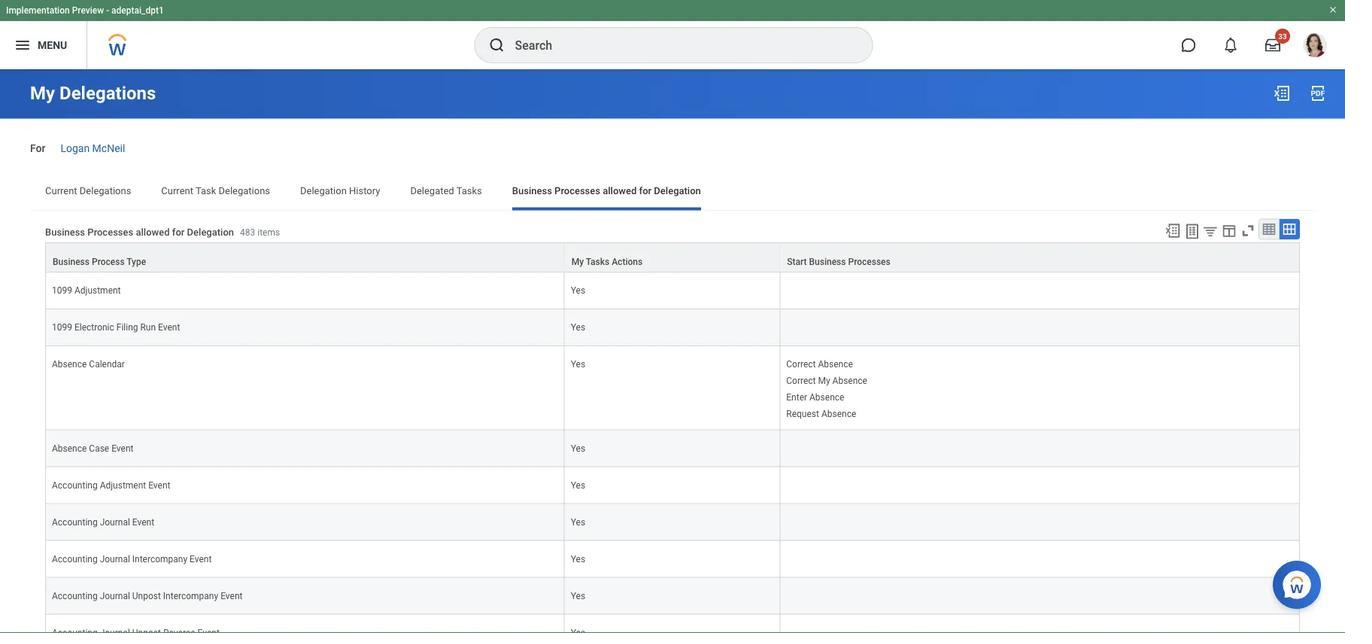 Task type: vqa. For each thing, say whether or not it's contained in the screenshot.
the rightmost the allowed
yes



Task type: describe. For each thing, give the bounding box(es) containing it.
business process type button
[[46, 243, 564, 271]]

click to view/edit grid preferences image
[[1222, 222, 1238, 239]]

correct my absence
[[787, 375, 868, 386]]

menu
[[38, 39, 67, 51]]

row containing accounting adjustment event
[[45, 467, 1301, 504]]

0 vertical spatial intercompany
[[132, 553, 188, 564]]

absence up correct my absence element
[[819, 359, 853, 369]]

current task delegations
[[161, 185, 270, 196]]

for for business processes allowed for delegation 483 items
[[172, 226, 185, 238]]

delegation for business processes allowed for delegation 483 items
[[187, 226, 234, 238]]

allowed for business processes allowed for delegation 483 items
[[136, 226, 170, 238]]

journal for unpost
[[100, 590, 130, 601]]

1 vertical spatial intercompany
[[163, 590, 218, 601]]

table image
[[1262, 221, 1277, 237]]

10 row from the top
[[45, 614, 1301, 633]]

3 cell from the top
[[781, 430, 1301, 467]]

delegation for business processes allowed for delegation
[[654, 185, 701, 196]]

absence left case in the bottom of the page
[[52, 442, 87, 453]]

export to excel image for current task delegations
[[1274, 84, 1292, 102]]

search image
[[488, 36, 506, 54]]

start business processes
[[788, 256, 891, 267]]

inbox large image
[[1266, 38, 1281, 53]]

1099 adjustment element
[[52, 282, 121, 295]]

1099 electronic filing run event element
[[52, 319, 180, 332]]

delegated tasks
[[411, 185, 482, 196]]

row containing accounting journal event
[[45, 504, 1301, 540]]

accounting journal event
[[52, 516, 154, 527]]

row containing accounting journal unpost intercompany event
[[45, 577, 1301, 614]]

correct for correct absence
[[787, 359, 816, 369]]

enter absence element
[[787, 389, 845, 402]]

absence case event element
[[52, 439, 134, 453]]

processes for business processes allowed for delegation 483 items
[[88, 226, 133, 238]]

for for business processes allowed for delegation
[[639, 185, 652, 196]]

menu banner
[[0, 0, 1346, 69]]

filing
[[117, 322, 138, 332]]

items selected list
[[787, 356, 892, 420]]

process
[[92, 256, 125, 267]]

expand table image
[[1283, 221, 1298, 237]]

5 cell from the top
[[781, 504, 1301, 540]]

delegation history
[[300, 185, 380, 196]]

request absence element
[[787, 406, 857, 419]]

accounting journal unpost-reverse event element
[[52, 624, 220, 633]]

cell for 1099 adjustment
[[781, 272, 1301, 309]]

adeptai_dpt1
[[111, 5, 164, 16]]

delegations for current delegations
[[80, 185, 131, 196]]

tasks for my
[[586, 256, 610, 267]]

request
[[787, 409, 820, 419]]

business inside start business processes popup button
[[810, 256, 846, 267]]

type
[[127, 256, 146, 267]]

allowed for business processes allowed for delegation
[[603, 185, 637, 196]]

unpost
[[132, 590, 161, 601]]

yes for items selected list
[[571, 359, 586, 369]]

Search Workday  search field
[[515, 29, 842, 62]]

business processes allowed for delegation 483 items
[[45, 226, 280, 238]]

accounting adjustment event
[[52, 479, 170, 490]]

yes for accounting adjustment event's "cell"
[[571, 479, 586, 490]]

export to worksheets image
[[1184, 222, 1202, 240]]

accounting journal intercompany event element
[[52, 550, 212, 564]]

profile logan mcneil image
[[1304, 33, 1328, 60]]

logan mcneil link
[[61, 139, 125, 154]]

current for current delegations
[[45, 185, 77, 196]]

journal for intercompany
[[100, 553, 130, 564]]

journal for event
[[100, 516, 130, 527]]

calendar
[[89, 359, 125, 369]]

processes inside popup button
[[849, 256, 891, 267]]

accounting journal unpost intercompany event element
[[52, 587, 243, 601]]

my tasks actions button
[[565, 243, 780, 271]]

483
[[240, 227, 255, 238]]

select to filter grid data image
[[1203, 223, 1219, 239]]

adjustment for accounting
[[100, 479, 146, 490]]

notifications large image
[[1224, 38, 1239, 53]]

absence down correct absence
[[833, 375, 868, 386]]

yes for 1099 adjustment "cell"
[[571, 285, 586, 295]]

business for business processes allowed for delegation 483 items
[[45, 226, 85, 238]]

electronic
[[74, 322, 114, 332]]



Task type: locate. For each thing, give the bounding box(es) containing it.
3 accounting from the top
[[52, 553, 98, 564]]

7 yes from the top
[[571, 553, 586, 564]]

cell for 1099 electronic filing run event
[[781, 309, 1301, 346]]

business process type
[[53, 256, 146, 267]]

2 vertical spatial processes
[[849, 256, 891, 267]]

processes for business processes allowed for delegation
[[555, 185, 601, 196]]

my delegations
[[30, 82, 156, 104]]

preview
[[72, 5, 104, 16]]

adjustment down business process type
[[74, 285, 121, 295]]

close environment banner image
[[1329, 5, 1338, 14]]

processes
[[555, 185, 601, 196], [88, 226, 133, 238], [849, 256, 891, 267]]

task
[[196, 185, 216, 196]]

tab list containing current delegations
[[30, 174, 1316, 210]]

accounting down the accounting journal event
[[52, 553, 98, 564]]

allowed inside tab list
[[603, 185, 637, 196]]

accounting journal unpost intercompany event
[[52, 590, 243, 601]]

export to excel image inside toolbar
[[1165, 222, 1182, 239]]

1 vertical spatial my
[[572, 256, 584, 267]]

0 horizontal spatial my
[[30, 82, 55, 104]]

8 row from the top
[[45, 540, 1301, 577]]

my left actions
[[572, 256, 584, 267]]

journal left unpost
[[100, 590, 130, 601]]

tasks left actions
[[586, 256, 610, 267]]

delegations down the mcneil
[[80, 185, 131, 196]]

correct my absence element
[[787, 372, 868, 386]]

adjustment inside 'element'
[[100, 479, 146, 490]]

absence left calendar
[[52, 359, 87, 369]]

correct
[[787, 359, 816, 369], [787, 375, 816, 386]]

mcneil
[[92, 142, 125, 154]]

accounting for accounting journal unpost intercompany event
[[52, 590, 98, 601]]

absence case event
[[52, 442, 134, 453]]

cell for accounting adjustment event
[[781, 467, 1301, 504]]

tab list inside "my delegations" main content
[[30, 174, 1316, 210]]

row
[[45, 242, 1301, 272], [45, 272, 1301, 309], [45, 309, 1301, 346], [45, 346, 1301, 430], [45, 430, 1301, 467], [45, 467, 1301, 504], [45, 504, 1301, 540], [45, 540, 1301, 577], [45, 577, 1301, 614], [45, 614, 1301, 633]]

1099 for 1099 electronic filing run event
[[52, 322, 72, 332]]

accounting
[[52, 479, 98, 490], [52, 516, 98, 527], [52, 553, 98, 564], [52, 590, 98, 601]]

0 horizontal spatial current
[[45, 185, 77, 196]]

for down "current task delegations"
[[172, 226, 185, 238]]

allowed
[[603, 185, 637, 196], [136, 226, 170, 238]]

current left the task
[[161, 185, 193, 196]]

row containing absence case event
[[45, 430, 1301, 467]]

3 yes from the top
[[571, 359, 586, 369]]

3 row from the top
[[45, 309, 1301, 346]]

delegations right the task
[[219, 185, 270, 196]]

1 1099 from the top
[[52, 285, 72, 295]]

tab list
[[30, 174, 1316, 210]]

6 row from the top
[[45, 467, 1301, 504]]

yes for fifth "cell" from the top of the "my delegations" main content
[[571, 516, 586, 527]]

toolbar
[[1158, 218, 1301, 242]]

implementation
[[6, 5, 70, 16]]

items
[[258, 227, 280, 238]]

2 vertical spatial my
[[819, 375, 831, 386]]

accounting for accounting adjustment event
[[52, 479, 98, 490]]

tasks right delegated
[[457, 185, 482, 196]]

0 horizontal spatial allowed
[[136, 226, 170, 238]]

accounting inside 'element'
[[52, 479, 98, 490]]

0 vertical spatial 1099
[[52, 285, 72, 295]]

0 vertical spatial export to excel image
[[1274, 84, 1292, 102]]

for
[[639, 185, 652, 196], [172, 226, 185, 238]]

row containing 1099 adjustment
[[45, 272, 1301, 309]]

correct up enter
[[787, 375, 816, 386]]

export to excel image left 'export to worksheets' icon
[[1165, 222, 1182, 239]]

0 horizontal spatial for
[[172, 226, 185, 238]]

delegations
[[60, 82, 156, 104], [80, 185, 131, 196], [219, 185, 270, 196]]

business for business process type
[[53, 256, 90, 267]]

tasks
[[457, 185, 482, 196], [586, 256, 610, 267]]

1099 electronic filing run event
[[52, 322, 180, 332]]

journal down the accounting journal event
[[100, 553, 130, 564]]

0 vertical spatial tasks
[[457, 185, 482, 196]]

delegation left 483
[[187, 226, 234, 238]]

implementation preview -   adeptai_dpt1
[[6, 5, 164, 16]]

export to excel image for yes
[[1165, 222, 1182, 239]]

delegation up my tasks actions popup button
[[654, 185, 701, 196]]

1 horizontal spatial my
[[572, 256, 584, 267]]

view printable version (pdf) image
[[1310, 84, 1328, 102]]

history
[[349, 185, 380, 196]]

intercompany
[[132, 553, 188, 564], [163, 590, 218, 601]]

adjustment
[[74, 285, 121, 295], [100, 479, 146, 490]]

1 horizontal spatial for
[[639, 185, 652, 196]]

toolbar inside "my delegations" main content
[[1158, 218, 1301, 242]]

0 horizontal spatial tasks
[[457, 185, 482, 196]]

my inside popup button
[[572, 256, 584, 267]]

1 horizontal spatial current
[[161, 185, 193, 196]]

my for my tasks actions
[[572, 256, 584, 267]]

4 cell from the top
[[781, 467, 1301, 504]]

accounting down absence case event
[[52, 479, 98, 490]]

business
[[512, 185, 552, 196], [45, 226, 85, 238], [53, 256, 90, 267], [810, 256, 846, 267]]

row containing absence calendar
[[45, 346, 1301, 430]]

start
[[788, 256, 807, 267]]

business inside tab list
[[512, 185, 552, 196]]

1 vertical spatial journal
[[100, 553, 130, 564]]

fullscreen image
[[1240, 222, 1257, 239]]

absence calendar
[[52, 359, 125, 369]]

absence up request absence "element"
[[810, 392, 845, 402]]

1 horizontal spatial delegation
[[300, 185, 347, 196]]

yes for third "cell" from the top of the "my delegations" main content
[[571, 442, 586, 453]]

allowed up actions
[[603, 185, 637, 196]]

2 cell from the top
[[781, 309, 1301, 346]]

my tasks actions
[[572, 256, 643, 267]]

justify image
[[14, 36, 32, 54]]

2 vertical spatial journal
[[100, 590, 130, 601]]

business processes allowed for delegation
[[512, 185, 701, 196]]

0 vertical spatial my
[[30, 82, 55, 104]]

absence
[[52, 359, 87, 369], [819, 359, 853, 369], [833, 375, 868, 386], [810, 392, 845, 402], [822, 409, 857, 419], [52, 442, 87, 453]]

my down menu dropdown button at the left top of page
[[30, 82, 55, 104]]

9 row from the top
[[45, 577, 1301, 614]]

actions
[[612, 256, 643, 267]]

absence calendar element
[[52, 356, 125, 369]]

business for business processes allowed for delegation
[[512, 185, 552, 196]]

delegations for my delegations
[[60, 82, 156, 104]]

journal
[[100, 516, 130, 527], [100, 553, 130, 564], [100, 590, 130, 601]]

accounting for accounting journal event
[[52, 516, 98, 527]]

current delegations
[[45, 185, 131, 196]]

my for my delegations
[[30, 82, 55, 104]]

2 horizontal spatial my
[[819, 375, 831, 386]]

menu button
[[0, 21, 87, 69]]

1 journal from the top
[[100, 516, 130, 527]]

2 journal from the top
[[100, 553, 130, 564]]

1 vertical spatial 1099
[[52, 322, 72, 332]]

0 vertical spatial processes
[[555, 185, 601, 196]]

allowed up type
[[136, 226, 170, 238]]

absence down enter absence element
[[822, 409, 857, 419]]

for up my tasks actions popup button
[[639, 185, 652, 196]]

1 vertical spatial adjustment
[[100, 479, 146, 490]]

2 row from the top
[[45, 272, 1301, 309]]

current
[[45, 185, 77, 196], [161, 185, 193, 196]]

2 current from the left
[[161, 185, 193, 196]]

adjustment up accounting journal event element
[[100, 479, 146, 490]]

1099 for 1099 adjustment
[[52, 285, 72, 295]]

export to excel image left view printable version (pdf) image
[[1274, 84, 1292, 102]]

3 journal from the top
[[100, 590, 130, 601]]

7 row from the top
[[45, 504, 1301, 540]]

correct up correct my absence element
[[787, 359, 816, 369]]

0 vertical spatial adjustment
[[74, 285, 121, 295]]

current for current task delegations
[[161, 185, 193, 196]]

0 vertical spatial allowed
[[603, 185, 637, 196]]

1 vertical spatial correct
[[787, 375, 816, 386]]

event
[[158, 322, 180, 332], [112, 442, 134, 453], [148, 479, 170, 490], [132, 516, 154, 527], [190, 553, 212, 564], [221, 590, 243, 601]]

journal down accounting adjustment event
[[100, 516, 130, 527]]

enter
[[787, 392, 808, 402]]

2 horizontal spatial delegation
[[654, 185, 701, 196]]

yes for 1099 electronic filing run event "cell"
[[571, 322, 586, 332]]

logan
[[61, 142, 90, 154]]

1 row from the top
[[45, 242, 1301, 272]]

1 horizontal spatial export to excel image
[[1274, 84, 1292, 102]]

0 vertical spatial journal
[[100, 516, 130, 527]]

accounting journal event element
[[52, 513, 154, 527]]

1 vertical spatial allowed
[[136, 226, 170, 238]]

correct for correct my absence
[[787, 375, 816, 386]]

row containing accounting journal intercompany event
[[45, 540, 1301, 577]]

1 vertical spatial tasks
[[586, 256, 610, 267]]

2 1099 from the top
[[52, 322, 72, 332]]

delegation left history
[[300, 185, 347, 196]]

accounting for accounting journal intercompany event
[[52, 553, 98, 564]]

my delegations main content
[[0, 69, 1346, 633]]

delegation
[[300, 185, 347, 196], [654, 185, 701, 196], [187, 226, 234, 238]]

enter absence request absence
[[787, 392, 857, 419]]

0 horizontal spatial delegation
[[187, 226, 234, 238]]

correct absence element
[[787, 356, 853, 369]]

tasks for delegated
[[457, 185, 482, 196]]

1099 down business process type
[[52, 285, 72, 295]]

delegated
[[411, 185, 454, 196]]

for
[[30, 142, 45, 154]]

1 yes from the top
[[571, 285, 586, 295]]

1 current from the left
[[45, 185, 77, 196]]

tasks inside tab list
[[457, 185, 482, 196]]

2 accounting from the top
[[52, 516, 98, 527]]

adjustment for 1099
[[74, 285, 121, 295]]

0 horizontal spatial export to excel image
[[1165, 222, 1182, 239]]

correct absence
[[787, 359, 853, 369]]

accounting journal intercompany event
[[52, 553, 212, 564]]

8 yes from the top
[[571, 590, 586, 601]]

current down "logan"
[[45, 185, 77, 196]]

processes inside tab list
[[555, 185, 601, 196]]

row containing business process type
[[45, 242, 1301, 272]]

run
[[140, 322, 156, 332]]

event inside 'element'
[[148, 479, 170, 490]]

2 horizontal spatial processes
[[849, 256, 891, 267]]

for inside tab list
[[639, 185, 652, 196]]

intercompany right unpost
[[163, 590, 218, 601]]

1099
[[52, 285, 72, 295], [52, 322, 72, 332]]

1 horizontal spatial tasks
[[586, 256, 610, 267]]

33 button
[[1257, 29, 1291, 62]]

accounting down accounting journal intercompany event
[[52, 590, 98, 601]]

-
[[106, 5, 109, 16]]

1 vertical spatial for
[[172, 226, 185, 238]]

1 vertical spatial export to excel image
[[1165, 222, 1182, 239]]

1 horizontal spatial processes
[[555, 185, 601, 196]]

4 row from the top
[[45, 346, 1301, 430]]

start business processes button
[[781, 243, 1300, 271]]

0 vertical spatial for
[[639, 185, 652, 196]]

intercompany up 'accounting journal unpost intercompany event' element
[[132, 553, 188, 564]]

2 yes from the top
[[571, 322, 586, 332]]

1 correct from the top
[[787, 359, 816, 369]]

export to excel image
[[1274, 84, 1292, 102], [1165, 222, 1182, 239]]

4 yes from the top
[[571, 442, 586, 453]]

delegations up the mcneil
[[60, 82, 156, 104]]

cell
[[781, 272, 1301, 309], [781, 309, 1301, 346], [781, 430, 1301, 467], [781, 467, 1301, 504], [781, 504, 1301, 540]]

1099 left electronic
[[52, 322, 72, 332]]

5 row from the top
[[45, 430, 1301, 467]]

my down correct absence
[[819, 375, 831, 386]]

accounting adjustment event element
[[52, 476, 170, 490]]

logan mcneil
[[61, 142, 125, 154]]

case
[[89, 442, 109, 453]]

1 cell from the top
[[781, 272, 1301, 309]]

1 vertical spatial processes
[[88, 226, 133, 238]]

33
[[1279, 32, 1288, 41]]

my inside items selected list
[[819, 375, 831, 386]]

4 accounting from the top
[[52, 590, 98, 601]]

2 correct from the top
[[787, 375, 816, 386]]

business inside business process type popup button
[[53, 256, 90, 267]]

1 accounting from the top
[[52, 479, 98, 490]]

tasks inside my tasks actions popup button
[[586, 256, 610, 267]]

5 yes from the top
[[571, 479, 586, 490]]

1099 adjustment
[[52, 285, 121, 295]]

0 vertical spatial correct
[[787, 359, 816, 369]]

my
[[30, 82, 55, 104], [572, 256, 584, 267], [819, 375, 831, 386]]

row containing 1099 electronic filing run event
[[45, 309, 1301, 346]]

yes
[[571, 285, 586, 295], [571, 322, 586, 332], [571, 359, 586, 369], [571, 442, 586, 453], [571, 479, 586, 490], [571, 516, 586, 527], [571, 553, 586, 564], [571, 590, 586, 601]]

accounting down accounting adjustment event
[[52, 516, 98, 527]]

1 horizontal spatial allowed
[[603, 185, 637, 196]]

0 horizontal spatial processes
[[88, 226, 133, 238]]

6 yes from the top
[[571, 516, 586, 527]]



